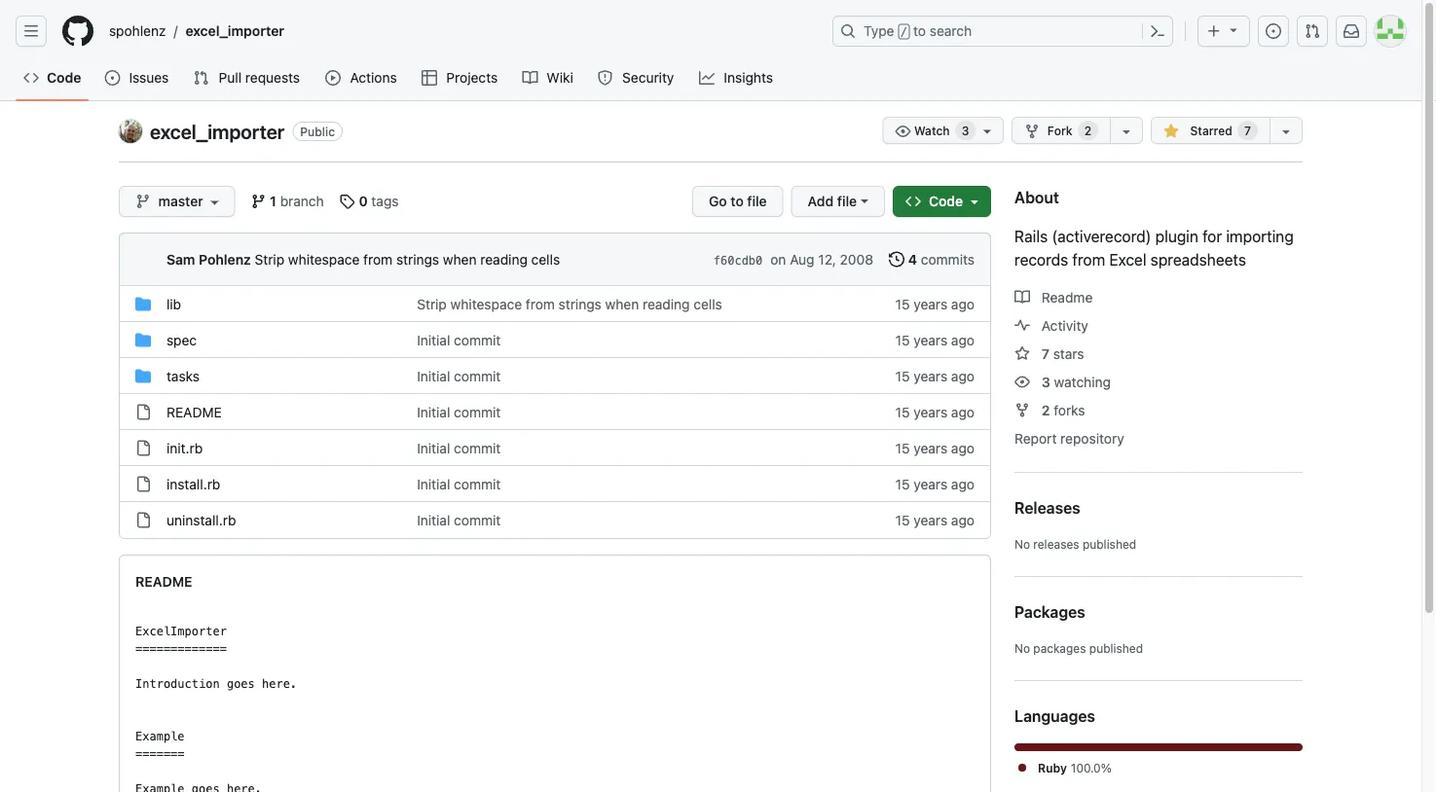 Task type: vqa. For each thing, say whether or not it's contained in the screenshot.


Task type: describe. For each thing, give the bounding box(es) containing it.
plugin
[[1156, 227, 1199, 246]]

repo forked image
[[1015, 403, 1030, 418]]

star image
[[1015, 346, 1030, 362]]

0 horizontal spatial reading
[[480, 251, 528, 267]]

years for tasks
[[914, 368, 948, 384]]

commit for install.rb
[[454, 476, 501, 492]]

spohlenz
[[109, 23, 166, 39]]

excel_importer inside spohlenz / excel_importer
[[186, 23, 284, 39]]

activity link
[[1015, 318, 1089, 334]]

stars
[[1054, 346, 1085, 362]]

rails
[[1015, 227, 1048, 246]]

issue opened image
[[105, 70, 120, 86]]

directory image for tasks
[[135, 369, 151, 384]]

install.rb link
[[167, 476, 220, 492]]

years for uninstall.rb
[[914, 512, 948, 528]]

no releases published
[[1015, 538, 1137, 551]]

go to file
[[709, 193, 767, 209]]

whitespace inside row
[[451, 296, 522, 312]]

from inside rails (activerecord) plugin for importing records from excel spreadsheets
[[1073, 251, 1106, 269]]

issue opened image
[[1266, 23, 1282, 39]]

commits on master element
[[921, 251, 975, 267]]

2 forks
[[1042, 402, 1085, 418]]

report repository link
[[1015, 430, 1125, 447]]

ago for tasks
[[951, 368, 975, 384]]

1 vertical spatial 7
[[1042, 346, 1050, 362]]

tag image
[[340, 194, 355, 209]]

reading inside row
[[643, 296, 690, 312]]

spec link
[[167, 332, 197, 348]]

on
[[771, 251, 786, 267]]

1 horizontal spatial when
[[605, 296, 639, 312]]

activity
[[1042, 318, 1089, 334]]

about
[[1015, 188, 1060, 207]]

initial for readme
[[417, 404, 450, 420]]

starred
[[1191, 124, 1233, 137]]

add file button
[[792, 186, 885, 217]]

4 commits
[[909, 251, 975, 267]]

published for packages
[[1090, 642, 1144, 655]]

pull
[[219, 70, 242, 86]]

file inside go to file link
[[747, 193, 767, 209]]

=============
[[135, 643, 227, 656]]

0 horizontal spatial from
[[363, 251, 393, 267]]

insights link
[[691, 63, 783, 93]]

1 vertical spatial cells
[[694, 296, 723, 312]]

initial commit for uninstall.rb
[[417, 512, 501, 528]]

0 vertical spatial goes
[[227, 678, 255, 692]]

code inside code "link"
[[47, 70, 81, 86]]

requests
[[245, 70, 300, 86]]

15 years ago for uninstall.rb
[[896, 512, 975, 528]]

0 horizontal spatial when
[[443, 251, 477, 267]]

ago for install.rb
[[951, 476, 975, 492]]

aug
[[790, 251, 815, 267]]

1
[[270, 193, 277, 209]]

file inside add file button
[[837, 193, 857, 209]]

ruby
[[1038, 762, 1067, 775]]

years for init.rb
[[914, 440, 948, 456]]

sam
[[167, 251, 195, 267]]

add this repository to a list image
[[1279, 124, 1294, 139]]

tasks
[[167, 368, 200, 384]]

watch
[[911, 124, 953, 137]]

see your forks of this repository image
[[1119, 124, 1135, 139]]

0 vertical spatial readme link
[[167, 404, 222, 420]]

play image
[[326, 70, 341, 86]]

code link
[[16, 63, 89, 93]]

ago for uninstall.rb
[[951, 512, 975, 528]]

notifications image
[[1344, 23, 1360, 39]]

0 horizontal spatial cells
[[531, 251, 560, 267]]

records
[[1015, 251, 1069, 269]]

initial for spec
[[417, 332, 450, 348]]

type / to search
[[864, 23, 972, 39]]

add
[[808, 193, 834, 209]]

ago for lib
[[951, 296, 975, 312]]

wiki link
[[515, 63, 582, 93]]

starred 7
[[1187, 124, 1252, 137]]

readme link
[[1015, 289, 1093, 305]]

forks
[[1054, 402, 1085, 418]]

public
[[300, 125, 335, 138]]

watching
[[1054, 374, 1111, 390]]

fork 2
[[1048, 124, 1092, 137]]

pulse image
[[1015, 318, 1030, 334]]

15 years ago for readme
[[896, 404, 975, 420]]

file image
[[135, 441, 151, 456]]

star fill image
[[1164, 124, 1180, 139]]

actions link
[[318, 63, 406, 93]]

0 horizontal spatial 2
[[1042, 402, 1050, 418]]

strip whitespace from strings when reading cells
[[417, 296, 723, 312]]

initial commit for readme
[[417, 404, 501, 420]]

list containing spohlenz / excel_importer
[[101, 16, 821, 47]]

1 vertical spatial strip whitespace from strings when reading cells link
[[417, 296, 723, 312]]

0 horizontal spatial triangle down image
[[967, 194, 983, 209]]

strings inside row
[[559, 296, 602, 312]]

pull requests link
[[186, 63, 310, 93]]

15 for readme
[[896, 404, 910, 420]]

git pull request image for issue opened image
[[193, 70, 209, 86]]

3 for 3 watching
[[1042, 374, 1051, 390]]

4
[[909, 251, 918, 267]]

2008
[[840, 251, 874, 267]]

branch
[[280, 193, 324, 209]]

ago for readme
[[951, 404, 975, 420]]

file image for install.rb
[[135, 477, 151, 492]]

tasks link
[[167, 368, 200, 384]]

commit for uninstall.rb
[[454, 512, 501, 528]]

initial commit for spec
[[417, 332, 501, 348]]

introduction
[[135, 678, 220, 692]]

excel
[[1110, 251, 1147, 269]]

commit for readme
[[454, 404, 501, 420]]

row containing lib
[[120, 285, 991, 322]]

go to file link
[[693, 186, 784, 217]]

go
[[709, 193, 727, 209]]

for
[[1203, 227, 1222, 246]]

1 horizontal spatial 2
[[1085, 124, 1092, 137]]

graph image
[[699, 70, 715, 86]]

3 watching
[[1042, 374, 1111, 390]]

git branch image
[[135, 194, 151, 209]]

excelimporter ============= introduction goes here. example ======= example goes 
[[135, 625, 663, 793]]

0 horizontal spatial whitespace
[[288, 251, 360, 267]]

packages link
[[1015, 601, 1303, 624]]

security link
[[590, 63, 684, 93]]

readme
[[1038, 289, 1093, 305]]

cell for uninstall.rb
[[135, 510, 151, 531]]

2 example from the top
[[135, 783, 185, 793]]

here.
[[262, 678, 297, 692]]

report
[[1015, 430, 1057, 447]]

15 years ago for spec
[[896, 332, 975, 348]]

security
[[623, 70, 674, 86]]

file image for readme
[[135, 405, 151, 420]]

sam pohlenz strip whitespace from strings when reading cells
[[167, 251, 560, 267]]



Task type: locate. For each thing, give the bounding box(es) containing it.
file image left uninstall.rb link
[[135, 513, 151, 528]]

0 horizontal spatial strip
[[255, 251, 285, 267]]

file image for uninstall.rb
[[135, 513, 151, 528]]

3 initial commit from the top
[[417, 404, 501, 420]]

years for spec
[[914, 332, 948, 348]]

initial commit for init.rb
[[417, 440, 501, 456]]

0 vertical spatial no
[[1015, 538, 1030, 551]]

years for install.rb
[[914, 476, 948, 492]]

1 vertical spatial goes
[[192, 783, 220, 793]]

no packages published
[[1015, 642, 1144, 655]]

grid
[[120, 285, 991, 539]]

2 no from the top
[[1015, 642, 1030, 655]]

1 horizontal spatial to
[[914, 23, 926, 39]]

packages
[[1034, 642, 1086, 655]]

1 ago from the top
[[951, 296, 975, 312]]

reading
[[480, 251, 528, 267], [643, 296, 690, 312]]

initial for init.rb
[[417, 440, 450, 456]]

1 vertical spatial file image
[[135, 477, 151, 492]]

cells down f60cdb0
[[694, 296, 723, 312]]

1 vertical spatial to
[[731, 193, 744, 209]]

6 initial commit link from the top
[[417, 512, 501, 528]]

1 horizontal spatial goes
[[227, 678, 255, 692]]

/ right type
[[901, 25, 908, 39]]

tags
[[372, 193, 399, 209]]

1 vertical spatial git pull request image
[[193, 70, 209, 86]]

3 initial commit link from the top
[[417, 404, 501, 420]]

4 ago from the top
[[951, 404, 975, 420]]

15 years ago for init.rb
[[896, 440, 975, 456]]

plus image
[[1207, 23, 1222, 39]]

6 initial commit from the top
[[417, 512, 501, 528]]

git pull request image for issue opened icon
[[1305, 23, 1321, 39]]

0 horizontal spatial /
[[174, 23, 178, 39]]

2 cell from the top
[[135, 330, 151, 351]]

cell for tasks
[[135, 366, 151, 387]]

code image
[[23, 70, 39, 86]]

initial commit link for tasks
[[417, 368, 501, 384]]

strings
[[396, 251, 439, 267], [559, 296, 602, 312]]

2 row from the top
[[120, 321, 991, 358]]

code
[[47, 70, 81, 86], [929, 193, 963, 209]]

ruby 100.0 element
[[1015, 744, 1303, 752]]

2 right 'fork' at right
[[1085, 124, 1092, 137]]

strip down sam pohlenz strip whitespace from strings when reading cells
[[417, 296, 447, 312]]

4 cell from the top
[[135, 402, 151, 423]]

cell down file image
[[135, 474, 151, 495]]

2 file from the left
[[837, 193, 857, 209]]

15 for init.rb
[[896, 440, 910, 456]]

table image
[[422, 70, 437, 86]]

projects
[[446, 70, 498, 86]]

git pull request image inside pull requests link
[[193, 70, 209, 86]]

5 initial commit link from the top
[[417, 476, 501, 492]]

1 initial commit from the top
[[417, 332, 501, 348]]

on aug 12, 2008 link
[[771, 249, 874, 270]]

1 vertical spatial when
[[605, 296, 639, 312]]

row containing uninstall.rb
[[120, 502, 991, 539]]

goes
[[227, 678, 255, 692], [192, 783, 220, 793]]

1 horizontal spatial strings
[[559, 296, 602, 312]]

grid containing lib
[[120, 285, 991, 539]]

0 vertical spatial 7
[[1245, 124, 1252, 137]]

1 cell from the top
[[135, 294, 151, 315]]

add file
[[808, 193, 857, 209]]

shield image
[[598, 70, 613, 86]]

1 horizontal spatial strip
[[417, 296, 447, 312]]

1 vertical spatial whitespace
[[451, 296, 522, 312]]

0 vertical spatial strip whitespace from strings when reading cells link
[[255, 251, 560, 267]]

to left search
[[914, 23, 926, 39]]

0 vertical spatial excel_importer link
[[178, 16, 292, 47]]

0 vertical spatial strip
[[255, 251, 285, 267]]

7 ago from the top
[[951, 512, 975, 528]]

2 years from the top
[[914, 332, 948, 348]]

initial for tasks
[[417, 368, 450, 384]]

readme
[[167, 404, 222, 420], [135, 574, 192, 590]]

6 commit from the top
[[454, 512, 501, 528]]

2 commit from the top
[[454, 368, 501, 384]]

cell for init.rb
[[135, 438, 151, 459]]

file right go
[[747, 193, 767, 209]]

commit for tasks
[[454, 368, 501, 384]]

file image down file image
[[135, 477, 151, 492]]

row containing tasks
[[120, 357, 991, 394]]

3
[[962, 124, 970, 137], [1042, 374, 1051, 390]]

initial commit link
[[417, 332, 501, 348], [417, 368, 501, 384], [417, 404, 501, 420], [417, 440, 501, 456], [417, 476, 501, 492], [417, 512, 501, 528]]

file image
[[135, 405, 151, 420], [135, 477, 151, 492], [135, 513, 151, 528]]

15 years ago for lib
[[896, 296, 975, 312]]

0 vertical spatial to
[[914, 23, 926, 39]]

0
[[359, 193, 368, 209]]

5 15 from the top
[[896, 440, 910, 456]]

cell up file image
[[135, 402, 151, 423]]

0 vertical spatial published
[[1083, 538, 1137, 551]]

to
[[914, 23, 926, 39], [731, 193, 744, 209]]

2 horizontal spatial from
[[1073, 251, 1106, 269]]

0 vertical spatial directory image
[[135, 333, 151, 348]]

1 vertical spatial excel_importer link
[[150, 120, 285, 143]]

spohlenz / excel_importer
[[109, 23, 284, 39]]

readme up init.rb link
[[167, 404, 222, 420]]

owner avatar image
[[119, 120, 142, 143]]

excel_importer link up pull at the top
[[178, 16, 292, 47]]

report repository
[[1015, 430, 1125, 447]]

0 vertical spatial when
[[443, 251, 477, 267]]

0 vertical spatial reading
[[480, 251, 528, 267]]

years
[[914, 296, 948, 312], [914, 332, 948, 348], [914, 368, 948, 384], [914, 404, 948, 420], [914, 440, 948, 456], [914, 476, 948, 492], [914, 512, 948, 528]]

0 horizontal spatial to
[[731, 193, 744, 209]]

0 horizontal spatial 3
[[962, 124, 970, 137]]

0 vertical spatial example
[[135, 730, 185, 744]]

5 cell from the top
[[135, 438, 151, 459]]

1 vertical spatial published
[[1090, 642, 1144, 655]]

0 vertical spatial excel_importer
[[186, 23, 284, 39]]

uninstall.rb link
[[167, 512, 236, 528]]

1 initial commit link from the top
[[417, 332, 501, 348]]

15 for tasks
[[896, 368, 910, 384]]

7 years from the top
[[914, 512, 948, 528]]

issues link
[[97, 63, 178, 93]]

example
[[135, 730, 185, 744], [135, 783, 185, 793]]

3 ago from the top
[[951, 368, 975, 384]]

triangle down image
[[1226, 22, 1242, 37], [967, 194, 983, 209]]

1 horizontal spatial from
[[526, 296, 555, 312]]

7 15 years ago from the top
[[896, 512, 975, 528]]

6 ago from the top
[[951, 476, 975, 492]]

initial commit link for install.rb
[[417, 476, 501, 492]]

list
[[101, 16, 821, 47]]

git pull request image left notifications "icon"
[[1305, 23, 1321, 39]]

/ inside type / to search
[[901, 25, 908, 39]]

15 for lib
[[896, 296, 910, 312]]

4 years from the top
[[914, 404, 948, 420]]

2 ago from the top
[[951, 332, 975, 348]]

file
[[747, 193, 767, 209], [837, 193, 857, 209]]

row containing install.rb
[[120, 466, 991, 503]]

fork
[[1048, 124, 1073, 137]]

0 vertical spatial triangle down image
[[1226, 22, 1242, 37]]

ago for spec
[[951, 332, 975, 348]]

1 horizontal spatial file
[[837, 193, 857, 209]]

directory image
[[135, 297, 151, 312]]

5 initial commit from the top
[[417, 476, 501, 492]]

no left packages
[[1015, 642, 1030, 655]]

3 cell from the top
[[135, 366, 151, 387]]

1 horizontal spatial reading
[[643, 296, 690, 312]]

excelimporter
[[135, 625, 227, 639]]

1 vertical spatial no
[[1015, 642, 1030, 655]]

strip whitespace from strings when reading cells link
[[255, 251, 560, 267], [417, 296, 723, 312]]

ago
[[951, 296, 975, 312], [951, 332, 975, 348], [951, 368, 975, 384], [951, 404, 975, 420], [951, 440, 975, 456], [951, 476, 975, 492], [951, 512, 975, 528]]

no left the releases
[[1015, 538, 1030, 551]]

no for releases
[[1015, 538, 1030, 551]]

1 horizontal spatial git pull request image
[[1305, 23, 1321, 39]]

code image
[[906, 194, 921, 209]]

published right the releases
[[1083, 538, 1137, 551]]

3 right watch
[[962, 124, 970, 137]]

search
[[930, 23, 972, 39]]

6 initial from the top
[[417, 512, 450, 528]]

cell left tasks link
[[135, 366, 151, 387]]

to right go
[[731, 193, 744, 209]]

published for releases
[[1083, 538, 1137, 551]]

years for readme
[[914, 404, 948, 420]]

years for lib
[[914, 296, 948, 312]]

1 vertical spatial code
[[929, 193, 963, 209]]

1 row from the top
[[120, 285, 991, 322]]

0 horizontal spatial code
[[47, 70, 81, 86]]

1 vertical spatial readme link
[[135, 574, 192, 590]]

3 15 years ago from the top
[[896, 368, 975, 384]]

example up =======
[[135, 730, 185, 744]]

3 right eye icon
[[1042, 374, 1051, 390]]

/ for type
[[901, 25, 908, 39]]

command palette image
[[1150, 23, 1166, 39]]

0 vertical spatial 2
[[1085, 124, 1092, 137]]

cell down directory icon
[[135, 330, 151, 351]]

2 directory image from the top
[[135, 369, 151, 384]]

readme for bottom readme link
[[135, 574, 192, 590]]

releases link
[[1015, 499, 1081, 518]]

1 no from the top
[[1015, 538, 1030, 551]]

cell left the lib link
[[135, 294, 151, 315]]

1 horizontal spatial 3
[[1042, 374, 1051, 390]]

initial for install.rb
[[417, 476, 450, 492]]

spreadsheets
[[1151, 251, 1247, 269]]

book image
[[523, 70, 538, 86]]

code right code image
[[929, 193, 963, 209]]

4 initial commit from the top
[[417, 440, 501, 456]]

=======
[[135, 748, 185, 762]]

example down =======
[[135, 783, 185, 793]]

pull requests
[[219, 70, 300, 86]]

cell left uninstall.rb link
[[135, 510, 151, 531]]

7 cell from the top
[[135, 510, 151, 531]]

6 cell from the top
[[135, 474, 151, 495]]

initial
[[417, 332, 450, 348], [417, 368, 450, 384], [417, 404, 450, 420], [417, 440, 450, 456], [417, 476, 450, 492], [417, 512, 450, 528]]

1 vertical spatial excel_importer
[[150, 120, 285, 143]]

1 horizontal spatial cells
[[694, 296, 723, 312]]

15 years ago for install.rb
[[896, 476, 975, 492]]

4 initial from the top
[[417, 440, 450, 456]]

row containing readme
[[120, 393, 991, 430]]

(activerecord)
[[1052, 227, 1152, 246]]

row
[[120, 285, 991, 322], [120, 321, 991, 358], [120, 357, 991, 394], [120, 393, 991, 430], [120, 430, 991, 467], [120, 466, 991, 503], [120, 502, 991, 539]]

directory image for spec
[[135, 333, 151, 348]]

cells
[[531, 251, 560, 267], [694, 296, 723, 312]]

0 horizontal spatial file
[[747, 193, 767, 209]]

12,
[[818, 251, 836, 267]]

triangle down image right plus image
[[1226, 22, 1242, 37]]

4 initial commit link from the top
[[417, 440, 501, 456]]

cell for spec
[[135, 330, 151, 351]]

/ for spohlenz
[[174, 23, 178, 39]]

1 horizontal spatial /
[[901, 25, 908, 39]]

eye image
[[1015, 374, 1030, 390]]

pohlenz
[[199, 251, 251, 267]]

1 horizontal spatial 7
[[1245, 124, 1252, 137]]

4 row from the top
[[120, 393, 991, 430]]

init.rb
[[167, 440, 203, 456]]

7
[[1245, 124, 1252, 137], [1042, 346, 1050, 362]]

0 horizontal spatial goes
[[192, 783, 220, 793]]

1 vertical spatial strip
[[417, 296, 447, 312]]

commits
[[921, 251, 975, 267]]

7 right starred
[[1245, 124, 1252, 137]]

3 commit from the top
[[454, 404, 501, 420]]

1 directory image from the top
[[135, 333, 151, 348]]

6 years from the top
[[914, 476, 948, 492]]

0 vertical spatial 3
[[962, 124, 970, 137]]

cell for install.rb
[[135, 474, 151, 495]]

5 15 years ago from the top
[[896, 440, 975, 456]]

2 vertical spatial file image
[[135, 513, 151, 528]]

releases
[[1015, 499, 1081, 518]]

1 years from the top
[[914, 296, 948, 312]]

cell left init.rb at left
[[135, 438, 151, 459]]

directory image
[[135, 333, 151, 348], [135, 369, 151, 384]]

ruby 100.0%
[[1038, 762, 1112, 775]]

2 right repo forked image
[[1042, 402, 1050, 418]]

2 initial commit link from the top
[[417, 368, 501, 384]]

cell for readme
[[135, 402, 151, 423]]

5 commit from the top
[[454, 476, 501, 492]]

commit for init.rb
[[454, 440, 501, 456]]

2 15 from the top
[[896, 332, 910, 348]]

f60cdb0 on aug 12, 2008
[[714, 251, 874, 267]]

1 horizontal spatial code
[[929, 193, 963, 209]]

1 vertical spatial strings
[[559, 296, 602, 312]]

readme for the top readme link
[[167, 404, 222, 420]]

initial commit for install.rb
[[417, 476, 501, 492]]

install.rb
[[167, 476, 220, 492]]

initial commit link for uninstall.rb
[[417, 512, 501, 528]]

initial commit link for readme
[[417, 404, 501, 420]]

commit for spec
[[454, 332, 501, 348]]

excel_importer
[[186, 23, 284, 39], [150, 120, 285, 143]]

lib
[[167, 296, 181, 312]]

importing
[[1227, 227, 1294, 246]]

file right the add
[[837, 193, 857, 209]]

6 15 from the top
[[896, 476, 910, 492]]

1 vertical spatial example
[[135, 783, 185, 793]]

5 initial from the top
[[417, 476, 450, 492]]

1 vertical spatial directory image
[[135, 369, 151, 384]]

projects link
[[414, 63, 507, 93]]

2 15 years ago from the top
[[896, 332, 975, 348]]

4 15 from the top
[[896, 404, 910, 420]]

published
[[1083, 538, 1137, 551], [1090, 642, 1144, 655]]

triangle down image right code image
[[967, 194, 983, 209]]

6 15 years ago from the top
[[896, 476, 975, 492]]

packages
[[1015, 603, 1086, 622]]

5 row from the top
[[120, 430, 991, 467]]

1 15 from the top
[[896, 296, 910, 312]]

git branch image
[[251, 194, 266, 209]]

/ right 'spohlenz'
[[174, 23, 178, 39]]

f60cdb0
[[714, 254, 763, 267]]

directory image down directory icon
[[135, 333, 151, 348]]

git pull request image
[[1305, 23, 1321, 39], [193, 70, 209, 86]]

0 vertical spatial code
[[47, 70, 81, 86]]

lib link
[[167, 296, 181, 312]]

releases
[[1034, 538, 1080, 551]]

file image up file image
[[135, 405, 151, 420]]

initial commit link for init.rb
[[417, 440, 501, 456]]

0 vertical spatial whitespace
[[288, 251, 360, 267]]

readme link up "excelimporter"
[[135, 574, 192, 590]]

cell
[[135, 294, 151, 315], [135, 330, 151, 351], [135, 366, 151, 387], [135, 402, 151, 423], [135, 438, 151, 459], [135, 474, 151, 495], [135, 510, 151, 531]]

3 for 3
[[962, 124, 970, 137]]

initial commit
[[417, 332, 501, 348], [417, 368, 501, 384], [417, 404, 501, 420], [417, 440, 501, 456], [417, 476, 501, 492], [417, 512, 501, 528]]

book image
[[1015, 290, 1030, 305]]

0 horizontal spatial 7
[[1042, 346, 1050, 362]]

15 for uninstall.rb
[[896, 512, 910, 528]]

initial commit link for spec
[[417, 332, 501, 348]]

7 left stars
[[1042, 346, 1050, 362]]

100.0%
[[1071, 762, 1112, 775]]

readme up "excelimporter"
[[135, 574, 192, 590]]

code right code icon at the top left
[[47, 70, 81, 86]]

repo forked image
[[1024, 124, 1040, 139]]

0 vertical spatial cells
[[531, 251, 560, 267]]

whitespace
[[288, 251, 360, 267], [451, 296, 522, 312]]

7 users starred this repository element
[[1238, 121, 1258, 140]]

1 file image from the top
[[135, 405, 151, 420]]

1 horizontal spatial triangle down image
[[1226, 22, 1242, 37]]

1 horizontal spatial whitespace
[[451, 296, 522, 312]]

init.rb link
[[167, 440, 203, 456]]

1 15 years ago from the top
[[896, 296, 975, 312]]

0 vertical spatial file image
[[135, 405, 151, 420]]

4 15 years ago from the top
[[896, 404, 975, 420]]

5 ago from the top
[[951, 440, 975, 456]]

4 commit from the top
[[454, 440, 501, 456]]

ago for init.rb
[[951, 440, 975, 456]]

15 years ago for tasks
[[896, 368, 975, 384]]

0 horizontal spatial git pull request image
[[193, 70, 209, 86]]

initial for uninstall.rb
[[417, 512, 450, 528]]

2 initial from the top
[[417, 368, 450, 384]]

0 horizontal spatial strings
[[396, 251, 439, 267]]

readme link up init.rb link
[[167, 404, 222, 420]]

7 row from the top
[[120, 502, 991, 539]]

homepage image
[[62, 16, 93, 47]]

7 15 from the top
[[896, 512, 910, 528]]

initial commit for tasks
[[417, 368, 501, 384]]

cell for lib
[[135, 294, 151, 315]]

15 for install.rb
[[896, 476, 910, 492]]

uninstall.rb
[[167, 512, 236, 528]]

0 tags
[[359, 193, 399, 209]]

strip right pohlenz
[[255, 251, 285, 267]]

1 example from the top
[[135, 730, 185, 744]]

f60cdb0 link
[[714, 252, 763, 269]]

15
[[896, 296, 910, 312], [896, 332, 910, 348], [896, 368, 910, 384], [896, 404, 910, 420], [896, 440, 910, 456], [896, 476, 910, 492], [896, 512, 910, 528]]

1 initial from the top
[[417, 332, 450, 348]]

readme inside row
[[167, 404, 222, 420]]

0 vertical spatial git pull request image
[[1305, 23, 1321, 39]]

1 branch
[[270, 193, 324, 209]]

1 commit from the top
[[454, 332, 501, 348]]

0 vertical spatial readme
[[167, 404, 222, 420]]

rails (activerecord) plugin for importing records from excel spreadsheets
[[1015, 227, 1294, 269]]

1 file from the left
[[747, 193, 767, 209]]

excel_importer up pull at the top
[[186, 23, 284, 39]]

row containing init.rb
[[120, 430, 991, 467]]

cells up strip whitespace from strings when reading cells
[[531, 251, 560, 267]]

2
[[1085, 124, 1092, 137], [1042, 402, 1050, 418]]

5 years from the top
[[914, 440, 948, 456]]

git pull request image left pull at the top
[[193, 70, 209, 86]]

directory image left tasks link
[[135, 369, 151, 384]]

wiki
[[547, 70, 574, 86]]

3 initial from the top
[[417, 404, 450, 420]]

3 file image from the top
[[135, 513, 151, 528]]

1 vertical spatial 3
[[1042, 374, 1051, 390]]

2 file image from the top
[[135, 477, 151, 492]]

no for packages
[[1015, 642, 1030, 655]]

3 15 from the top
[[896, 368, 910, 384]]

issues
[[129, 70, 169, 86]]

0 vertical spatial strings
[[396, 251, 439, 267]]

no
[[1015, 538, 1030, 551], [1015, 642, 1030, 655]]

1 vertical spatial 2
[[1042, 402, 1050, 418]]

15 for spec
[[896, 332, 910, 348]]

3 years from the top
[[914, 368, 948, 384]]

history image
[[889, 252, 905, 267]]

6 row from the top
[[120, 466, 991, 503]]

1 vertical spatial reading
[[643, 296, 690, 312]]

7 stars
[[1042, 346, 1085, 362]]

type
[[864, 23, 895, 39]]

3 row from the top
[[120, 357, 991, 394]]

/ inside spohlenz / excel_importer
[[174, 23, 178, 39]]

eye image
[[896, 124, 911, 139]]

excel_importer link down pull at the top
[[150, 120, 285, 143]]

dot fill image
[[1015, 761, 1030, 776]]

spohlenz link
[[101, 16, 174, 47]]

1 vertical spatial readme
[[135, 574, 192, 590]]

2 initial commit from the top
[[417, 368, 501, 384]]

excel_importer down pull at the top
[[150, 120, 285, 143]]

row containing spec
[[120, 321, 991, 358]]

published down 'packages' link
[[1090, 642, 1144, 655]]

1 vertical spatial triangle down image
[[967, 194, 983, 209]]



